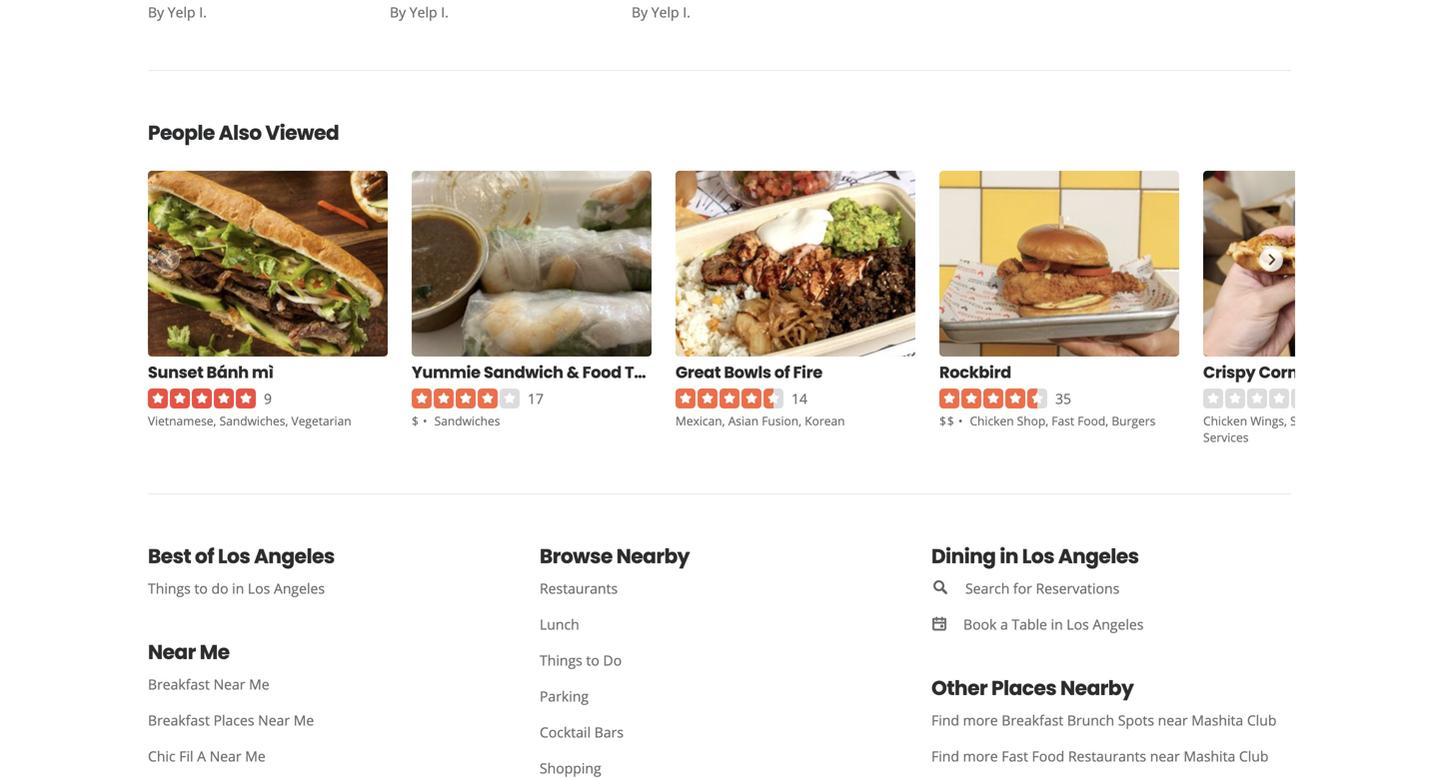 Task type: describe. For each thing, give the bounding box(es) containing it.
me up chic fil a near me 'link'
[[294, 711, 314, 730]]

1 by yelp i. link from the left
[[148, 0, 366, 22]]

club for find more breakfast brunch spots near mashita club
[[1247, 711, 1277, 730]]

things inside the 'things to do' link
[[540, 651, 583, 670]]

breakfast for breakfast near me
[[148, 675, 210, 694]]

wings
[[1251, 413, 1284, 429]]

cocktail bars
[[540, 723, 624, 742]]

2 , from the left
[[285, 413, 288, 429]]

food down 'find more breakfast brunch spots near mashita club'
[[1032, 747, 1065, 766]]

dining
[[932, 543, 996, 571]]

4.5 star rating image for great bowls of fire
[[676, 389, 784, 409]]

sandwich
[[484, 361, 563, 384]]

vegetarian
[[291, 413, 351, 429]]

reservations
[[1036, 579, 1120, 598]]

chicken for chicken wings
[[1203, 413, 1247, 429]]

parking link
[[524, 679, 900, 715]]

people also viewed
[[148, 119, 339, 147]]

1 horizontal spatial of
[[774, 361, 790, 384]]

chicken wings , salad
[[1203, 413, 1321, 429]]

corner
[[1259, 361, 1314, 384]]

1 yelp from the left
[[168, 3, 195, 22]]

2 yelp from the left
[[410, 3, 437, 22]]

crispy corner
[[1203, 361, 1314, 384]]

also
[[219, 119, 262, 147]]

bánh
[[207, 361, 249, 384]]

categories element for sunset
[[148, 411, 351, 430]]

me inside 'link'
[[245, 747, 266, 766]]

great bowls of fire
[[676, 361, 823, 384]]

fusion
[[762, 413, 799, 429]]

places for nearby
[[992, 675, 1057, 703]]

search for reservations link
[[916, 571, 1307, 607]]

previous image
[[156, 248, 178, 272]]

breakfast places near me link
[[132, 703, 508, 739]]

mexican , asian fusion , korean
[[676, 413, 845, 429]]

do
[[211, 579, 228, 598]]

crispy corner link
[[1203, 361, 1314, 385]]

sunset bánh mì link
[[148, 361, 274, 385]]

1 , from the left
[[213, 413, 216, 429]]

2 by yelp i. from the left
[[390, 3, 449, 22]]

brunch
[[1067, 711, 1114, 730]]

$
[[412, 413, 420, 429]]

near up the breakfast near me
[[148, 639, 196, 667]]

chic fil a near me
[[148, 747, 266, 766]]

near up chic fil a near me 'link'
[[258, 711, 290, 730]]

best
[[148, 543, 191, 571]]

browse nearby
[[540, 543, 690, 571]]

browse
[[540, 543, 613, 571]]

mashita for find more fast food restaurants near mashita club
[[1184, 747, 1236, 766]]

burgers
[[1112, 413, 1156, 429]]

3 by yelp i. from the left
[[632, 3, 690, 22]]

1 i. from the left
[[199, 3, 207, 22]]

shopping
[[540, 759, 601, 778]]

search
[[965, 579, 1010, 598]]

mashita for find more breakfast brunch spots near mashita club
[[1192, 711, 1244, 730]]

things inside best of los angeles things to do in los angeles
[[148, 579, 191, 598]]

asian
[[728, 413, 759, 429]]

find more fast food restaurants near mashita club
[[932, 747, 1269, 766]]

people
[[148, 119, 215, 147]]

near for spots
[[1158, 711, 1188, 730]]

yummie sandwich & food to go
[[412, 361, 669, 384]]

korean
[[805, 413, 845, 429]]

categories element containing chicken shop
[[970, 411, 1156, 430]]

3 , from the left
[[722, 413, 725, 429]]

best of los angeles things to do in los angeles
[[148, 543, 335, 598]]

16 reservation v2 image
[[932, 616, 947, 632]]

categories element for crispy
[[1203, 411, 1403, 446]]

food delivery services
[[1203, 413, 1403, 446]]

3 i. from the left
[[683, 3, 690, 22]]

find more fast food restaurants near mashita club link
[[916, 739, 1291, 775]]

me up breakfast places near me
[[249, 675, 269, 694]]

search for reservations
[[965, 579, 1120, 598]]

find more breakfast brunch spots near mashita club
[[932, 711, 1277, 730]]

0 horizontal spatial fast
[[1002, 747, 1028, 766]]

2 i. from the left
[[441, 3, 449, 22]]

restaurants link
[[524, 571, 900, 607]]

table
[[1012, 615, 1047, 634]]

sunset
[[148, 361, 203, 384]]

vietnamese
[[148, 413, 213, 429]]

great
[[676, 361, 721, 384]]

dining in los angeles
[[932, 543, 1139, 571]]

near me
[[148, 639, 230, 667]]

to inside the 'things to do' link
[[586, 651, 600, 670]]

2 horizontal spatial in
[[1051, 615, 1063, 634]]

breakfast for breakfast places near me
[[148, 711, 210, 730]]

chicken shop , fast food , burgers
[[970, 413, 1156, 429]]

3 yelp from the left
[[651, 3, 679, 22]]

do
[[603, 651, 622, 670]]

find more breakfast brunch spots near mashita club link
[[916, 703, 1293, 739]]

rockbird link
[[940, 361, 1011, 385]]

6 , from the left
[[1106, 413, 1109, 429]]

other places nearby
[[932, 675, 1134, 703]]

bars
[[594, 723, 624, 742]]

los up do
[[218, 543, 250, 571]]

17
[[528, 389, 544, 408]]

1 sandwiches from the left
[[219, 413, 285, 429]]

other
[[932, 675, 988, 703]]

cocktail
[[540, 723, 591, 742]]

a
[[1000, 615, 1008, 634]]

los up search for reservations
[[1022, 543, 1054, 571]]

vietnamese , sandwiches , vegetarian
[[148, 413, 351, 429]]

14
[[792, 389, 808, 408]]

delivery
[[1358, 413, 1403, 429]]



Task type: vqa. For each thing, say whether or not it's contained in the screenshot.
Shaved Ice at right top
no



Task type: locate. For each thing, give the bounding box(es) containing it.
categories element containing mexican
[[676, 411, 845, 430]]

sandwiches down '9'
[[219, 413, 285, 429]]

3 by yelp i. link from the left
[[632, 0, 850, 22]]

food right &
[[582, 361, 622, 384]]

salad
[[1290, 413, 1321, 429]]

18 search small image
[[932, 579, 949, 597]]

near for restaurants
[[1150, 747, 1180, 766]]

crispy
[[1203, 361, 1256, 384]]

nearby right browse
[[616, 543, 690, 571]]

more for breakfast
[[963, 711, 998, 730]]

parking
[[540, 687, 589, 706]]

food right "salad"
[[1327, 413, 1355, 429]]

more
[[963, 711, 998, 730], [963, 747, 998, 766]]

0 horizontal spatial by yelp i. link
[[148, 0, 366, 22]]

in right do
[[232, 579, 244, 598]]

near right spots
[[1158, 711, 1188, 730]]

bowls
[[724, 361, 771, 384]]

4.5 star rating image up "asian"
[[676, 389, 784, 409]]

0 vertical spatial of
[[774, 361, 790, 384]]

breakfast up 'fil'
[[148, 711, 210, 730]]

1 horizontal spatial 4.5 star rating image
[[940, 389, 1047, 409]]

of
[[774, 361, 790, 384], [195, 543, 214, 571]]

0 horizontal spatial 4.5 star rating image
[[676, 389, 784, 409]]

cocktail bars link
[[524, 715, 900, 751]]

to inside best of los angeles things to do in los angeles
[[194, 579, 208, 598]]

chic
[[148, 747, 176, 766]]

1 horizontal spatial sandwiches
[[434, 413, 500, 429]]

fil
[[179, 747, 193, 766]]

2 4.5 star rating image from the left
[[940, 389, 1047, 409]]

1 by from the left
[[148, 3, 164, 22]]

1 vertical spatial fast
[[1002, 747, 1028, 766]]

chicken for chicken shop
[[970, 413, 1014, 429]]

35
[[1055, 389, 1071, 408]]

1 more from the top
[[963, 711, 998, 730]]

2 horizontal spatial by yelp i. link
[[632, 0, 850, 22]]

1 chicken from the left
[[970, 413, 1014, 429]]

0 vertical spatial more
[[963, 711, 998, 730]]

mì
[[252, 361, 274, 384]]

0 vertical spatial fast
[[1052, 413, 1075, 429]]

by yelp i. link
[[148, 0, 366, 22], [390, 0, 608, 22], [632, 0, 850, 22]]

los
[[218, 543, 250, 571], [1022, 543, 1054, 571], [248, 579, 270, 598], [1067, 615, 1089, 634]]

yummie sandwich & food to go link
[[412, 361, 669, 385]]

1 horizontal spatial by
[[390, 3, 406, 22]]

1 vertical spatial places
[[213, 711, 254, 730]]

1 by yelp i. from the left
[[148, 3, 207, 22]]

rockbird
[[940, 361, 1011, 384]]

shop
[[1017, 413, 1046, 429]]

1 vertical spatial things
[[540, 651, 583, 670]]

fast
[[1052, 413, 1075, 429], [1002, 747, 1028, 766]]

1 vertical spatial more
[[963, 747, 998, 766]]

$$
[[940, 413, 955, 429]]

angeles
[[254, 543, 335, 571], [1058, 543, 1139, 571], [274, 579, 325, 598], [1093, 615, 1144, 634]]

0 horizontal spatial restaurants
[[540, 579, 618, 598]]

chic fil a near me link
[[132, 739, 508, 775]]

of right best
[[195, 543, 214, 571]]

0 horizontal spatial by
[[148, 3, 164, 22]]

4 categories element from the left
[[1203, 411, 1403, 446]]

go
[[647, 361, 669, 384]]

categories element down 35
[[970, 411, 1156, 430]]

categories element containing chicken wings
[[1203, 411, 1403, 446]]

to
[[625, 361, 644, 384]]

chicken left shop
[[970, 413, 1014, 429]]

fast down other places nearby
[[1002, 747, 1028, 766]]

2 by yelp i. link from the left
[[390, 0, 608, 22]]

categories element down 14
[[676, 411, 845, 430]]

mexican
[[676, 413, 722, 429]]

me up the breakfast near me
[[200, 639, 230, 667]]

breakfast inside 'find more breakfast brunch spots near mashita club' link
[[1002, 711, 1064, 730]]

food
[[582, 361, 622, 384], [1078, 413, 1106, 429], [1327, 413, 1355, 429], [1032, 747, 1065, 766]]

4.5 star rating image for rockbird
[[940, 389, 1047, 409]]

of left fire
[[774, 361, 790, 384]]

2 categories element from the left
[[676, 411, 845, 430]]

4.5 star rating image down rockbird link
[[940, 389, 1047, 409]]

2 by from the left
[[390, 3, 406, 22]]

0 horizontal spatial chicken
[[970, 413, 1014, 429]]

a
[[197, 747, 206, 766]]

chicken down the (no rating) image
[[1203, 413, 1247, 429]]

find
[[932, 711, 959, 730], [932, 747, 959, 766]]

1 horizontal spatial yelp
[[410, 3, 437, 22]]

book a table in los angeles link
[[916, 607, 1307, 643]]

3 categories element from the left
[[970, 411, 1156, 430]]

1 vertical spatial in
[[232, 579, 244, 598]]

1 vertical spatial near
[[1150, 747, 1180, 766]]

1 vertical spatial find
[[932, 747, 959, 766]]

things down lunch
[[540, 651, 583, 670]]

restaurants down browse
[[540, 579, 618, 598]]

0 vertical spatial things
[[148, 579, 191, 598]]

categories element down '9'
[[148, 411, 351, 430]]

yelp
[[168, 3, 195, 22], [410, 3, 437, 22], [651, 3, 679, 22]]

4 , from the left
[[799, 413, 802, 429]]

places down the breakfast near me
[[213, 711, 254, 730]]

0 horizontal spatial places
[[213, 711, 254, 730]]

mashita
[[1192, 711, 1244, 730], [1184, 747, 1236, 766]]

in
[[1000, 543, 1018, 571], [232, 579, 244, 598], [1051, 615, 1063, 634]]

0 horizontal spatial of
[[195, 543, 214, 571]]

viewed
[[265, 119, 339, 147]]

categories element containing vietnamese
[[148, 411, 351, 430]]

nearby
[[616, 543, 690, 571], [1060, 675, 1134, 703]]

things
[[148, 579, 191, 598], [540, 651, 583, 670]]

restaurants
[[540, 579, 618, 598], [1068, 747, 1147, 766]]

shopping link
[[524, 751, 900, 779]]

2 chicken from the left
[[1203, 413, 1247, 429]]

in right table
[[1051, 615, 1063, 634]]

0 horizontal spatial in
[[232, 579, 244, 598]]

breakfast places near me
[[148, 711, 314, 730]]

5 star rating image
[[148, 389, 256, 409]]

los right do
[[248, 579, 270, 598]]

1 vertical spatial restaurants
[[1068, 747, 1147, 766]]

1 vertical spatial nearby
[[1060, 675, 1134, 703]]

0 horizontal spatial i.
[[199, 3, 207, 22]]

find inside 'find more fast food restaurants near mashita club' link
[[932, 747, 959, 766]]

0 horizontal spatial yelp
[[168, 3, 195, 22]]

find for find more fast food restaurants near mashita club
[[932, 747, 959, 766]]

near right a
[[210, 747, 241, 766]]

1 4.5 star rating image from the left
[[676, 389, 784, 409]]

things to do in los angeles link
[[132, 571, 508, 607]]

restaurants inside "link"
[[540, 579, 618, 598]]

1 horizontal spatial places
[[992, 675, 1057, 703]]

places
[[992, 675, 1057, 703], [213, 711, 254, 730]]

1 horizontal spatial nearby
[[1060, 675, 1134, 703]]

sunset bánh mì
[[148, 361, 274, 384]]

restaurants down 'find more breakfast brunch spots near mashita club' link
[[1068, 747, 1147, 766]]

0 vertical spatial nearby
[[616, 543, 690, 571]]

2 horizontal spatial i.
[[683, 3, 690, 22]]

sandwiches down 4 star rating image
[[434, 413, 500, 429]]

1 horizontal spatial in
[[1000, 543, 1018, 571]]

(no rating) image
[[1203, 389, 1311, 409]]

book a table in los angeles
[[963, 615, 1144, 634]]

me down breakfast places near me
[[245, 747, 266, 766]]

1 horizontal spatial chicken
[[1203, 413, 1247, 429]]

0 vertical spatial restaurants
[[540, 579, 618, 598]]

near
[[1158, 711, 1188, 730], [1150, 747, 1180, 766]]

2 vertical spatial in
[[1051, 615, 1063, 634]]

categories element for great
[[676, 411, 845, 430]]

2 horizontal spatial yelp
[[651, 3, 679, 22]]

fire
[[793, 361, 823, 384]]

services
[[1203, 429, 1249, 446]]

near up breakfast places near me
[[213, 675, 245, 694]]

0 vertical spatial places
[[992, 675, 1057, 703]]

things to do
[[540, 651, 622, 670]]

0 horizontal spatial by yelp i.
[[148, 3, 207, 22]]

to
[[194, 579, 208, 598], [586, 651, 600, 670]]

5 , from the left
[[1046, 413, 1049, 429]]

2 more from the top
[[963, 747, 998, 766]]

club
[[1247, 711, 1277, 730], [1239, 747, 1269, 766]]

in inside best of los angeles things to do in los angeles
[[232, 579, 244, 598]]

food inside food delivery services
[[1327, 413, 1355, 429]]

1 find from the top
[[932, 711, 959, 730]]

chicken
[[970, 413, 1014, 429], [1203, 413, 1247, 429]]

2 horizontal spatial by
[[632, 3, 648, 22]]

0 vertical spatial to
[[194, 579, 208, 598]]

1 horizontal spatial restaurants
[[1068, 747, 1147, 766]]

1 vertical spatial club
[[1239, 747, 1269, 766]]

1 horizontal spatial things
[[540, 651, 583, 670]]

0 horizontal spatial nearby
[[616, 543, 690, 571]]

near inside 'link'
[[210, 747, 241, 766]]

breakfast down other places nearby
[[1002, 711, 1064, 730]]

los inside book a table in los angeles link
[[1067, 615, 1089, 634]]

places for near
[[213, 711, 254, 730]]

0 horizontal spatial things
[[148, 579, 191, 598]]

2 horizontal spatial by yelp i.
[[632, 3, 690, 22]]

breakfast near me
[[148, 675, 269, 694]]

1 vertical spatial of
[[195, 543, 214, 571]]

categories element down the (no rating) image
[[1203, 411, 1403, 446]]

lunch
[[540, 615, 579, 634]]

near down spots
[[1150, 747, 1180, 766]]

food left burgers
[[1078, 413, 1106, 429]]

0 vertical spatial in
[[1000, 543, 1018, 571]]

find for find more breakfast brunch spots near mashita club
[[932, 711, 959, 730]]

1 horizontal spatial fast
[[1052, 413, 1075, 429]]

breakfast inside breakfast near me link
[[148, 675, 210, 694]]

for
[[1013, 579, 1032, 598]]

4 star rating image
[[412, 389, 520, 409]]

great bowls of fire link
[[676, 361, 823, 385]]

los down reservations
[[1067, 615, 1089, 634]]

1 vertical spatial to
[[586, 651, 600, 670]]

3 by from the left
[[632, 3, 648, 22]]

yummie
[[412, 361, 481, 384]]

7 , from the left
[[1284, 413, 1287, 429]]

1 categories element from the left
[[148, 411, 351, 430]]

0 vertical spatial find
[[932, 711, 959, 730]]

in up for
[[1000, 543, 1018, 571]]

2 find from the top
[[932, 747, 959, 766]]

next image
[[1260, 248, 1282, 272]]

0 vertical spatial mashita
[[1192, 711, 1244, 730]]

1 horizontal spatial by yelp i.
[[390, 3, 449, 22]]

club for find more fast food restaurants near mashita club
[[1239, 747, 1269, 766]]

0 horizontal spatial sandwiches
[[219, 413, 285, 429]]

things to do link
[[524, 643, 900, 679]]

4.5 star rating image
[[676, 389, 784, 409], [940, 389, 1047, 409]]

1 horizontal spatial to
[[586, 651, 600, 670]]

spots
[[1118, 711, 1154, 730]]

book
[[963, 615, 997, 634]]

breakfast inside breakfast places near me link
[[148, 711, 210, 730]]

sandwiches
[[219, 413, 285, 429], [434, 413, 500, 429]]

0 vertical spatial near
[[1158, 711, 1188, 730]]

&
[[567, 361, 579, 384]]

of inside best of los angeles things to do in los angeles
[[195, 543, 214, 571]]

categories element
[[148, 411, 351, 430], [676, 411, 845, 430], [970, 411, 1156, 430], [1203, 411, 1403, 446]]

breakfast near me link
[[132, 667, 508, 703]]

2 sandwiches from the left
[[434, 413, 500, 429]]

lunch link
[[524, 607, 900, 643]]

9
[[264, 389, 272, 408]]

find inside 'find more breakfast brunch spots near mashita club' link
[[932, 711, 959, 730]]

1 horizontal spatial by yelp i. link
[[390, 0, 608, 22]]

more for fast
[[963, 747, 998, 766]]

0 vertical spatial club
[[1247, 711, 1277, 730]]

breakfast down near me
[[148, 675, 210, 694]]

0 horizontal spatial to
[[194, 579, 208, 598]]

nearby up brunch
[[1060, 675, 1134, 703]]

things down best
[[148, 579, 191, 598]]

fast down 35
[[1052, 413, 1075, 429]]

1 vertical spatial mashita
[[1184, 747, 1236, 766]]

places down table
[[992, 675, 1057, 703]]

1 horizontal spatial i.
[[441, 3, 449, 22]]



